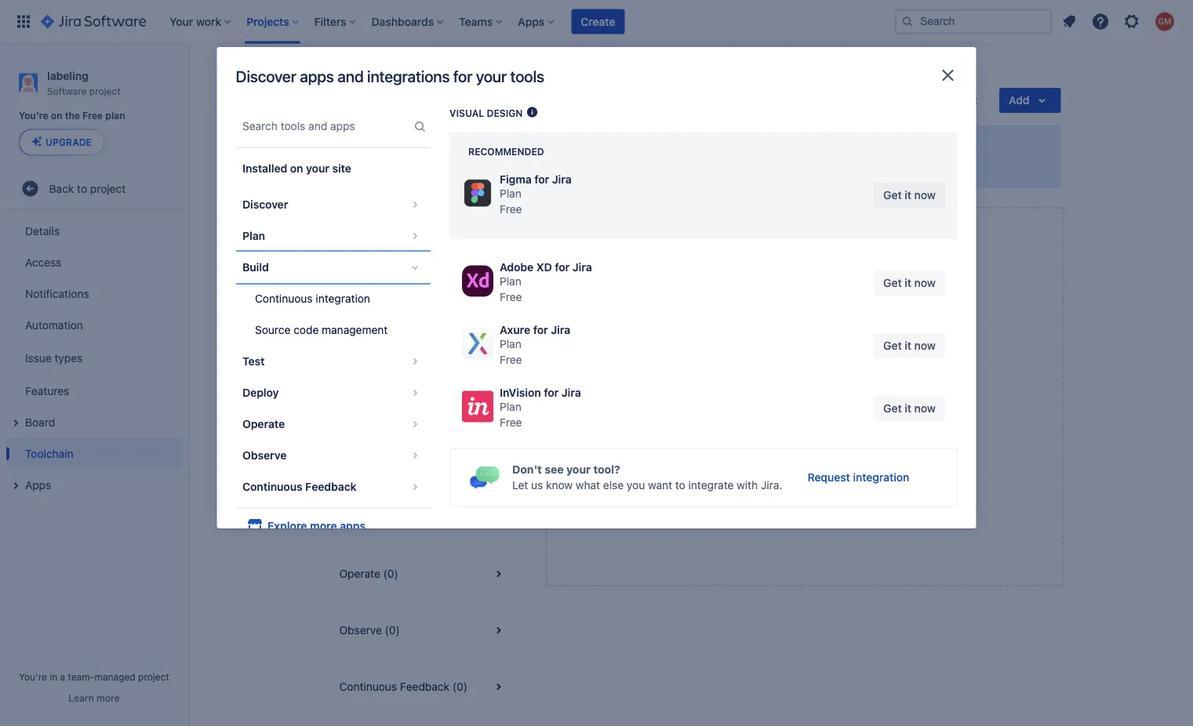 Task type: locate. For each thing, give the bounding box(es) containing it.
for inside welcome to your project toolchain discover integrations for your tools, connect work to your project, and manage it all right here.
[[475, 161, 489, 174]]

get it now button for axure for jira
[[874, 333, 945, 359]]

it for axure for jira plan free
[[905, 339, 911, 352]]

visual design
[[449, 107, 523, 118]]

project down "visual design"
[[466, 138, 507, 153]]

feedback for continuous feedback
[[305, 481, 356, 494]]

deploy inside button
[[339, 511, 375, 524]]

plan down 'invision'
[[499, 401, 521, 414]]

else
[[603, 479, 624, 492]]

continuous up explore
[[242, 481, 302, 494]]

free inside figma for jira plan free
[[499, 203, 522, 216]]

plan (1)
[[339, 342, 377, 355]]

get it now
[[883, 189, 936, 202], [883, 277, 936, 290], [883, 339, 936, 352], [883, 402, 936, 415]]

discover left projects link
[[236, 67, 296, 86]]

to
[[422, 138, 434, 153], [620, 161, 630, 174], [77, 182, 87, 195], [816, 390, 828, 404], [675, 479, 685, 492]]

request integration button
[[798, 465, 919, 490]]

1 horizontal spatial feedback
[[400, 681, 450, 694]]

your inside don't see your tool? let us know what else you want to integrate with jira.
[[566, 463, 590, 476]]

your
[[476, 67, 507, 86], [437, 138, 463, 153], [492, 161, 514, 174], [633, 161, 655, 174], [306, 162, 329, 175], [755, 390, 781, 404], [913, 412, 935, 425], [566, 463, 590, 476]]

plan
[[499, 187, 521, 200], [242, 229, 265, 242], [499, 275, 521, 288], [499, 338, 521, 351], [339, 342, 361, 355], [499, 401, 521, 414]]

0 vertical spatial on
[[51, 110, 62, 121]]

continuous
[[255, 292, 312, 305], [242, 481, 302, 494], [339, 681, 397, 694]]

for right figma on the top
[[534, 173, 549, 186]]

(1) up chevron icon pointing down
[[409, 229, 422, 242]]

discover button
[[236, 189, 430, 220]]

improve
[[690, 412, 730, 425]]

1 horizontal spatial group
[[236, 184, 430, 508]]

1 horizontal spatial labeling
[[378, 66, 417, 78]]

6 chevron icon pointing right image from the top
[[405, 446, 424, 465]]

free
[[82, 110, 103, 121], [499, 203, 522, 216], [499, 291, 522, 304], [499, 353, 522, 366], [499, 416, 522, 429]]

Search tools and apps field
[[237, 112, 410, 140]]

observe (0) button
[[321, 603, 527, 659]]

a
[[60, 672, 65, 683]]

feedback down observe 'button'
[[305, 481, 356, 494]]

jira.
[[761, 479, 782, 492]]

2 vertical spatial continuous
[[339, 681, 397, 694]]

0 vertical spatial (1)
[[409, 229, 422, 242]]

3 get it now button from the top
[[874, 333, 945, 359]]

group containing details
[[6, 211, 182, 506]]

discover for discover apps and integrations for your tools
[[236, 67, 296, 86]]

chevron icon pointing right image down "plan (1)" button
[[405, 384, 424, 403]]

chevron icon pointing right image left invision for jira logo
[[405, 415, 424, 434]]

figma for jira plan free
[[499, 173, 571, 216]]

0 horizontal spatial all
[[367, 229, 378, 242]]

1 horizontal spatial observe
[[339, 624, 382, 637]]

3 get it now from the top
[[883, 339, 936, 352]]

operate inside group
[[242, 418, 285, 431]]

0 horizontal spatial apps
[[300, 67, 334, 86]]

continuous for continuous integration
[[255, 292, 312, 305]]

1 horizontal spatial tools
[[510, 67, 544, 86]]

chevron icon pointing right image inside plan button
[[405, 227, 424, 246]]

1 vertical spatial and
[[700, 161, 719, 174]]

chevron icon pointing right image inside deploy 'button'
[[405, 384, 424, 403]]

free right the
[[82, 110, 103, 121]]

to right work
[[620, 161, 630, 174]]

source code management button
[[236, 315, 430, 346]]

toolchain
[[510, 138, 564, 153]]

(0) up "management"
[[386, 285, 401, 298]]

jira for axure for jira
[[551, 324, 570, 337]]

integrations inside the discover apps and integrations for your tools dialog
[[367, 67, 450, 86]]

on for you're
[[51, 110, 62, 121]]

observe inside button
[[339, 624, 382, 637]]

on right the installed
[[290, 162, 303, 175]]

labeling left "project"
[[378, 66, 417, 78]]

1 vertical spatial more
[[97, 693, 120, 704]]

3 chevron icon pointing right image from the top
[[405, 352, 424, 371]]

jira inside figma for jira plan free
[[552, 173, 571, 186]]

learn
[[69, 693, 94, 704]]

(0) for operate (0)
[[383, 568, 398, 581]]

feedback
[[929, 94, 978, 107]]

types
[[55, 351, 83, 364]]

discover down build button
[[339, 285, 383, 298]]

operate for operate (0)
[[339, 568, 380, 581]]

project right managed in the left of the page
[[138, 672, 169, 683]]

1 vertical spatial observe
[[339, 624, 382, 637]]

0 horizontal spatial integration
[[315, 292, 370, 305]]

4 get it now from the top
[[883, 402, 936, 415]]

get
[[883, 189, 902, 202], [883, 277, 902, 290], [883, 339, 902, 352], [883, 402, 902, 415]]

chevron icon pointing right image inside test button
[[405, 352, 424, 371]]

view all tools (1) button
[[321, 207, 527, 264]]

project up details link
[[90, 182, 126, 195]]

continuous down "observe (0)"
[[339, 681, 397, 694]]

continuous feedback
[[242, 481, 356, 494]]

integrations
[[367, 67, 450, 86], [412, 161, 472, 174]]

and
[[338, 67, 364, 86], [700, 161, 719, 174], [813, 428, 832, 441]]

0 vertical spatial and
[[338, 67, 364, 86]]

1 horizontal spatial operate
[[339, 568, 380, 581]]

you're for you're in a team-managed project
[[19, 672, 47, 683]]

free inside the invision for jira plan free
[[499, 416, 522, 429]]

labeling inside labeling software project
[[47, 69, 88, 82]]

1 horizontal spatial more
[[310, 520, 337, 533]]

0 vertical spatial all
[[774, 161, 786, 174]]

0 vertical spatial feedback
[[305, 481, 356, 494]]

(0) down observe (0) button
[[453, 681, 468, 694]]

chevron icon pointing right image inside continuous feedback button
[[405, 478, 424, 497]]

0 horizontal spatial on
[[51, 110, 62, 121]]

for left settings
[[453, 67, 473, 86]]

to right welcome
[[422, 138, 434, 153]]

create button
[[571, 9, 625, 34]]

software
[[47, 85, 87, 96]]

2 vertical spatial tools
[[784, 390, 813, 404]]

view all tools (1)
[[339, 229, 422, 242]]

tools for view
[[381, 229, 406, 242]]

1 horizontal spatial all
[[774, 161, 786, 174]]

learn more
[[69, 693, 120, 704]]

all right view
[[367, 229, 378, 242]]

with
[[737, 479, 758, 492]]

explore more apps image
[[245, 517, 264, 536]]

integrations inside welcome to your project toolchain discover integrations for your tools, connect work to your project, and manage it all right here.
[[412, 161, 472, 174]]

your up what
[[566, 463, 590, 476]]

more for learn
[[97, 693, 120, 704]]

projects link
[[317, 63, 359, 82]]

team's
[[700, 428, 735, 441]]

0 vertical spatial more
[[310, 520, 337, 533]]

chevron icon pointing right image for discover
[[405, 195, 424, 214]]

1 vertical spatial tools
[[381, 229, 406, 242]]

0 horizontal spatial and
[[338, 67, 364, 86]]

get it now button for invision for jira
[[874, 396, 945, 421]]

create banner
[[0, 0, 1193, 44]]

get it now for axure for jira
[[883, 339, 936, 352]]

observe down the operate (0)
[[339, 624, 382, 637]]

your down "visual"
[[437, 138, 463, 153]]

you're on the free plan
[[19, 110, 125, 121]]

chevron icon pointing right image up view all tools (1)
[[405, 195, 424, 214]]

right
[[789, 161, 812, 174]]

chevron icon pointing right image
[[405, 195, 424, 214], [405, 227, 424, 246], [405, 352, 424, 371], [405, 384, 424, 403], [405, 415, 424, 434], [405, 446, 424, 465], [405, 478, 424, 497]]

1 vertical spatial continuous
[[242, 481, 302, 494]]

1 get it now button from the top
[[874, 183, 945, 208]]

0 horizontal spatial group
[[6, 211, 182, 506]]

1 vertical spatial (1)
[[364, 342, 377, 355]]

on left the
[[51, 110, 62, 121]]

for inside axure for jira plan free
[[533, 324, 548, 337]]

1 chevron icon pointing right image from the top
[[405, 195, 424, 214]]

tools up chevron icon pointing down
[[381, 229, 406, 242]]

discover down welcome
[[364, 161, 409, 174]]

0 vertical spatial continuous
[[255, 292, 312, 305]]

deploy button
[[236, 377, 430, 409]]

2 you're from the top
[[19, 672, 47, 683]]

(0) up continuous feedback (0)
[[385, 624, 400, 637]]

0 horizontal spatial deploy
[[242, 386, 279, 399]]

1 get it now from the top
[[883, 189, 936, 202]]

1 vertical spatial deploy
[[339, 511, 375, 524]]

jira inside axure for jira plan free
[[551, 324, 570, 337]]

group inside the discover apps and integrations for your tools dialog
[[236, 184, 430, 508]]

free down 'invision'
[[499, 416, 522, 429]]

4 now from the top
[[914, 402, 936, 415]]

deploy down test
[[242, 386, 279, 399]]

notifications link
[[6, 278, 182, 309]]

0 horizontal spatial (1)
[[364, 342, 377, 355]]

1 horizontal spatial on
[[290, 162, 303, 175]]

get for adobe xd for jira
[[883, 277, 902, 290]]

jira right axure
[[551, 324, 570, 337]]

labeling software project
[[47, 69, 121, 96]]

4 get it now button from the top
[[874, 396, 945, 421]]

for inside figma for jira plan free
[[534, 173, 549, 186]]

for up figma for jira logo
[[475, 161, 489, 174]]

discover inside group
[[242, 198, 288, 211]]

apps
[[25, 479, 51, 492]]

group containing discover
[[236, 184, 430, 508]]

free down adobe
[[499, 291, 522, 304]]

to right want
[[675, 479, 685, 492]]

0 horizontal spatial feedback
[[305, 481, 356, 494]]

0 vertical spatial tools
[[510, 67, 544, 86]]

2 now from the top
[[914, 277, 936, 290]]

more inside the discover apps and integrations for your tools dialog
[[310, 520, 337, 533]]

free down axure
[[499, 353, 522, 366]]

add
[[728, 390, 752, 404]]

add your tools to discover to improve cross-functional collaboration, add your team's whiteboarding and research tools.
[[675, 390, 935, 441]]

project
[[436, 66, 472, 78]]

you're left in
[[19, 672, 47, 683]]

1 vertical spatial all
[[367, 229, 378, 242]]

invision for jira plan free
[[499, 386, 581, 429]]

project up plan
[[89, 85, 121, 96]]

for right 'invision'
[[544, 386, 558, 399]]

0 horizontal spatial labeling
[[47, 69, 88, 82]]

deploy for deploy
[[242, 386, 279, 399]]

operate down test
[[242, 418, 285, 431]]

plan down "management"
[[339, 342, 361, 355]]

invision
[[499, 386, 541, 399]]

the
[[65, 110, 80, 121]]

you're for you're on the free plan
[[19, 110, 48, 121]]

operate down deploy (0)
[[339, 568, 380, 581]]

get for invision for jira
[[883, 402, 902, 415]]

jira software image
[[41, 12, 146, 31], [41, 12, 146, 31]]

jira inside the invision for jira plan free
[[561, 386, 581, 399]]

jira right 'invision'
[[561, 386, 581, 399]]

for right xd
[[555, 261, 569, 274]]

observe inside 'button'
[[242, 449, 286, 462]]

discover inside add your tools to discover to improve cross-functional collaboration, add your team's whiteboarding and research tools.
[[831, 390, 882, 404]]

close modal image
[[939, 66, 958, 85]]

(0) up the operate (0)
[[378, 511, 393, 524]]

2 get it now button from the top
[[874, 271, 945, 296]]

1 vertical spatial apps
[[340, 520, 365, 533]]

operate button
[[236, 409, 430, 440]]

more for explore
[[310, 520, 337, 533]]

plan inside adobe xd for jira plan free
[[499, 275, 521, 288]]

board
[[25, 416, 55, 429]]

0 horizontal spatial more
[[97, 693, 120, 704]]

continuous feedback button
[[236, 472, 430, 503]]

tools up functional
[[784, 390, 813, 404]]

apps up 'search tools and apps' field
[[300, 67, 334, 86]]

tools,
[[517, 161, 545, 174]]

settings
[[475, 66, 515, 78]]

explore more apps
[[267, 520, 365, 533]]

site
[[332, 162, 351, 175]]

1 get from the top
[[883, 189, 902, 202]]

to right back
[[77, 182, 87, 195]]

get it now for adobe xd for jira
[[883, 277, 936, 290]]

it
[[765, 161, 771, 174], [905, 189, 911, 202], [905, 277, 911, 290], [905, 339, 911, 352], [905, 402, 911, 415]]

whiteboarding
[[737, 428, 810, 441]]

operate (0)
[[339, 568, 398, 581]]

plan down figma on the top
[[499, 187, 521, 200]]

to up collaboration,
[[816, 390, 828, 404]]

and right project, in the right of the page
[[700, 161, 719, 174]]

more right explore
[[310, 520, 337, 533]]

adobe xd for jira plan free
[[499, 261, 592, 304]]

0 horizontal spatial observe
[[242, 449, 286, 462]]

deploy inside 'button'
[[242, 386, 279, 399]]

7 chevron icon pointing right image from the top
[[405, 478, 424, 497]]

plan down axure
[[499, 338, 521, 351]]

(0) inside button
[[385, 624, 400, 637]]

chevron icon pointing right image inside observe 'button'
[[405, 446, 424, 465]]

chevron icon pointing right image up chevron icon pointing down
[[405, 227, 424, 246]]

4 get from the top
[[883, 402, 902, 415]]

feedback down observe (0) button
[[400, 681, 450, 694]]

tools inside button
[[381, 229, 406, 242]]

get for figma for jira
[[883, 189, 902, 202]]

continuous feedback (0) button
[[321, 659, 527, 716]]

integration down build button
[[315, 292, 370, 305]]

on inside button
[[290, 162, 303, 175]]

and left labeling link
[[338, 67, 364, 86]]

for right axure
[[533, 324, 548, 337]]

your left site
[[306, 162, 329, 175]]

to inside don't see your tool? let us know what else you want to integrate with jira.
[[675, 479, 685, 492]]

(0) for deploy (0)
[[378, 511, 393, 524]]

chevron icon pointing right image inside discover button
[[405, 195, 424, 214]]

0 vertical spatial operate
[[242, 418, 285, 431]]

jira for figma for jira
[[552, 173, 571, 186]]

1 horizontal spatial apps
[[340, 520, 365, 533]]

4 chevron icon pointing right image from the top
[[405, 384, 424, 403]]

project inside labeling software project
[[89, 85, 121, 96]]

more down managed in the left of the page
[[97, 693, 120, 704]]

deploy down continuous feedback button
[[339, 511, 375, 524]]

0 vertical spatial apps
[[300, 67, 334, 86]]

(1) down "management"
[[364, 342, 377, 355]]

chevron icon pointing right image right plan (1)
[[405, 352, 424, 371]]

1 vertical spatial on
[[290, 162, 303, 175]]

1 vertical spatial integrations
[[412, 161, 472, 174]]

0 horizontal spatial operate
[[242, 418, 285, 431]]

you're
[[19, 110, 48, 121], [19, 672, 47, 683]]

1 horizontal spatial deploy
[[339, 511, 375, 524]]

operate (0) button
[[321, 546, 527, 603]]

chevron icon pointing right image up deploy (0) button
[[405, 446, 424, 465]]

us
[[531, 479, 543, 492]]

0 vertical spatial deploy
[[242, 386, 279, 399]]

feedback inside group
[[305, 481, 356, 494]]

labeling up 'software'
[[47, 69, 88, 82]]

collaboration,
[[819, 412, 888, 425]]

labeling for labeling
[[378, 66, 417, 78]]

plan up build
[[242, 229, 265, 242]]

jira right xd
[[572, 261, 592, 274]]

chevron icon pointing right image left apps image
[[405, 478, 424, 497]]

1 you're from the top
[[19, 110, 48, 121]]

know
[[546, 479, 572, 492]]

1 vertical spatial you're
[[19, 672, 47, 683]]

0 vertical spatial integrations
[[367, 67, 450, 86]]

continuous up source
[[255, 292, 312, 305]]

chevron icon pointing right image for observe
[[405, 446, 424, 465]]

(0) up "observe (0)"
[[383, 568, 398, 581]]

1 vertical spatial operate
[[339, 568, 380, 581]]

3 get from the top
[[883, 339, 902, 352]]

observe up continuous feedback
[[242, 449, 286, 462]]

discover down the installed
[[242, 198, 288, 211]]

group
[[236, 184, 430, 508], [6, 211, 182, 506]]

jira right 'tools,'
[[552, 173, 571, 186]]

all left right
[[774, 161, 786, 174]]

observe for observe
[[242, 449, 286, 462]]

tools up the create and iterate on designs and prototypes image
[[510, 67, 544, 86]]

your right add
[[755, 390, 781, 404]]

0 horizontal spatial tools
[[381, 229, 406, 242]]

tools inside add your tools to discover to improve cross-functional collaboration, add your team's whiteboarding and research tools.
[[784, 390, 813, 404]]

give feedback button
[[872, 88, 987, 113]]

free inside axure for jira plan free
[[499, 353, 522, 366]]

Search field
[[895, 9, 1052, 34]]

discover for discover (0)
[[339, 285, 383, 298]]

access
[[25, 256, 61, 269]]

plan down adobe
[[499, 275, 521, 288]]

0 vertical spatial integration
[[315, 292, 370, 305]]

0 vertical spatial observe
[[242, 449, 286, 462]]

1 now from the top
[[914, 189, 936, 202]]

observe for observe (0)
[[339, 624, 382, 637]]

2 get it now from the top
[[883, 277, 936, 290]]

more
[[310, 520, 337, 533], [97, 693, 120, 704]]

feedback for continuous feedback (0)
[[400, 681, 450, 694]]

create and iterate on designs and prototypes image
[[526, 106, 538, 118]]

3 now from the top
[[914, 339, 936, 352]]

1 horizontal spatial and
[[700, 161, 719, 174]]

figma
[[499, 173, 531, 186]]

2 horizontal spatial and
[[813, 428, 832, 441]]

issue types
[[25, 351, 83, 364]]

2 get from the top
[[883, 277, 902, 290]]

2 chevron icon pointing right image from the top
[[405, 227, 424, 246]]

integration down tools. at bottom
[[853, 471, 909, 484]]

5 chevron icon pointing right image from the top
[[405, 415, 424, 434]]

figma for jira logo image
[[462, 178, 493, 209]]

0 vertical spatial you're
[[19, 110, 48, 121]]

chevron icon pointing right image inside operate button
[[405, 415, 424, 434]]

plan inside axure for jira plan free
[[499, 338, 521, 351]]

1 vertical spatial integration
[[853, 471, 909, 484]]

project
[[89, 85, 121, 96], [466, 138, 507, 153], [90, 182, 126, 195], [138, 672, 169, 683]]

discover up collaboration,
[[831, 390, 882, 404]]

you're up upgrade button
[[19, 110, 48, 121]]

1 vertical spatial feedback
[[400, 681, 450, 694]]

more inside button
[[97, 693, 120, 704]]

deploy for deploy (0)
[[339, 511, 375, 524]]

installed
[[242, 162, 287, 175]]

free down figma on the top
[[499, 203, 522, 216]]

1 horizontal spatial integration
[[853, 471, 909, 484]]

and left research
[[813, 428, 832, 441]]

project,
[[658, 161, 697, 174]]

apps down continuous feedback button
[[340, 520, 365, 533]]

2 horizontal spatial tools
[[784, 390, 813, 404]]

2 vertical spatial and
[[813, 428, 832, 441]]



Task type: vqa. For each thing, say whether or not it's contained in the screenshot.
Feedback in the BUTTON
yes



Task type: describe. For each thing, give the bounding box(es) containing it.
add
[[891, 412, 910, 425]]

details link
[[6, 215, 182, 247]]

project inside welcome to your project toolchain discover integrations for your tools, connect work to your project, and manage it all right here.
[[466, 138, 507, 153]]

now for invision for jira
[[914, 402, 936, 415]]

and inside the discover apps and integrations for your tools dialog
[[338, 67, 364, 86]]

your right 'add'
[[913, 412, 935, 425]]

get it now for figma for jira
[[883, 189, 936, 202]]

test
[[242, 355, 264, 368]]

discover (0) button
[[321, 264, 527, 320]]

free for invision
[[499, 416, 522, 429]]

upgrade
[[46, 137, 92, 148]]

to inside add your tools to discover to improve cross-functional collaboration, add your team's whiteboarding and research tools.
[[816, 390, 828, 404]]

research
[[835, 428, 879, 441]]

(0) for observe (0)
[[385, 624, 400, 637]]

free for axure
[[499, 353, 522, 366]]

you're in a team-managed project
[[19, 672, 169, 683]]

welcome to your project toolchain discover integrations for your tools, connect work to your project, and manage it all right here.
[[364, 138, 841, 174]]

it for invision for jira plan free
[[905, 402, 911, 415]]

project settings link
[[436, 63, 515, 82]]

axure
[[499, 324, 530, 337]]

manage
[[722, 161, 762, 174]]

your inside 'installed on your site' button
[[306, 162, 329, 175]]

plan
[[105, 110, 125, 121]]

invision for jira logo image
[[462, 391, 493, 423]]

create
[[581, 15, 616, 28]]

managed
[[95, 672, 135, 683]]

tool?
[[593, 463, 620, 476]]

you
[[626, 479, 645, 492]]

discover apps and integrations for your tools dialog
[[217, 47, 976, 544]]

xd
[[536, 261, 552, 274]]

and inside welcome to your project toolchain discover integrations for your tools, connect work to your project, and manage it all right here.
[[700, 161, 719, 174]]

discover (0)
[[339, 285, 401, 298]]

primary element
[[9, 0, 895, 44]]

continuous for continuous feedback (0)
[[339, 681, 397, 694]]

chevron icon pointing down image
[[405, 258, 424, 277]]

discover apps and integrations for your tools
[[236, 67, 544, 86]]

explore more apps link
[[236, 514, 375, 539]]

in
[[50, 672, 57, 683]]

observe button
[[236, 440, 430, 472]]

now for axure for jira
[[914, 339, 936, 352]]

continuous integration button
[[236, 283, 430, 315]]

on for installed
[[290, 162, 303, 175]]

it inside welcome to your project toolchain discover integrations for your tools, connect work to your project, and manage it all right here.
[[765, 161, 771, 174]]

free for figma
[[499, 203, 522, 216]]

1 horizontal spatial (1)
[[409, 229, 422, 242]]

project inside "link"
[[90, 182, 126, 195]]

welcome
[[364, 138, 419, 153]]

details
[[25, 224, 60, 237]]

learn more button
[[69, 692, 120, 705]]

plan inside the invision for jira plan free
[[499, 401, 521, 414]]

axure for jira plan free
[[499, 324, 570, 366]]

chevron icon pointing right image for test
[[405, 352, 424, 371]]

request integration
[[807, 471, 909, 484]]

access link
[[6, 247, 182, 278]]

functional
[[766, 412, 816, 425]]

back
[[49, 182, 74, 195]]

continuous integration
[[255, 292, 370, 305]]

jira inside adobe xd for jira plan free
[[572, 261, 592, 274]]

build button
[[236, 252, 430, 283]]

management
[[321, 324, 388, 337]]

your down "recommended"
[[492, 161, 514, 174]]

plan inside group
[[242, 229, 265, 242]]

all inside button
[[367, 229, 378, 242]]

explore
[[267, 520, 307, 533]]

connect
[[548, 161, 589, 174]]

get it now for invision for jira
[[883, 402, 936, 415]]

apps button
[[6, 469, 182, 501]]

integrate
[[688, 479, 734, 492]]

now for figma for jira
[[914, 189, 936, 202]]

projects
[[317, 66, 359, 78]]

toolchain
[[25, 447, 73, 460]]

features
[[25, 384, 69, 397]]

labeling for labeling software project
[[47, 69, 88, 82]]

get it now button for figma for jira
[[874, 183, 945, 208]]

chevron icon pointing right image for plan
[[405, 227, 424, 246]]

toolchain link
[[6, 438, 182, 469]]

plan inside figma for jira plan free
[[499, 187, 521, 200]]

adobe xd for jira logo image
[[462, 266, 493, 297]]

chevron icon pointing right image for operate
[[405, 415, 424, 434]]

axure for jira logo image
[[462, 328, 493, 360]]

jira for invision for jira
[[561, 386, 581, 399]]

request
[[807, 471, 850, 484]]

source code management
[[255, 324, 388, 337]]

continuous for continuous feedback
[[242, 481, 302, 494]]

installed on your site button
[[236, 153, 430, 184]]

observe (0)
[[339, 624, 400, 637]]

(0) for discover (0)
[[386, 285, 401, 298]]

your left project, in the right of the page
[[633, 161, 655, 174]]

here.
[[815, 161, 841, 174]]

code
[[293, 324, 318, 337]]

give
[[904, 94, 927, 107]]

adobe
[[499, 261, 533, 274]]

features link
[[6, 375, 182, 407]]

your up "visual design"
[[476, 67, 507, 86]]

upgrade button
[[20, 130, 104, 155]]

chevron icon pointing right image for deploy
[[405, 384, 424, 403]]

all inside welcome to your project toolchain discover integrations for your tools, connect work to your project, and manage it all right here.
[[774, 161, 786, 174]]

get for axure for jira
[[883, 339, 902, 352]]

don't see your tool? let us know what else you want to integrate with jira.
[[512, 463, 782, 492]]

now for adobe xd for jira
[[914, 277, 936, 290]]

it for adobe xd for jira plan free
[[905, 277, 911, 290]]

issue types link
[[6, 341, 182, 375]]

deploy (0) button
[[321, 490, 527, 546]]

tools inside dialog
[[510, 67, 544, 86]]

operate for operate
[[242, 418, 285, 431]]

search image
[[902, 15, 914, 28]]

plan (1) button
[[321, 320, 527, 377]]

and inside add your tools to discover to improve cross-functional collaboration, add your team's whiteboarding and research tools.
[[813, 428, 832, 441]]

deploy (0)
[[339, 511, 393, 524]]

recommended
[[468, 146, 544, 157]]

labeling link
[[378, 63, 417, 82]]

back to project link
[[6, 173, 182, 204]]

automation link
[[6, 309, 182, 341]]

team-
[[68, 672, 95, 683]]

give feedback
[[904, 94, 978, 107]]

integration for continuous integration
[[315, 292, 370, 305]]

tools for add
[[784, 390, 813, 404]]

it for figma for jira plan free
[[905, 189, 911, 202]]

issue
[[25, 351, 52, 364]]

don't
[[512, 463, 542, 476]]

discover inside welcome to your project toolchain discover integrations for your tools, connect work to your project, and manage it all right here.
[[364, 161, 409, 174]]

for inside adobe xd for jira plan free
[[555, 261, 569, 274]]

what
[[575, 479, 600, 492]]

discover for discover
[[242, 198, 288, 211]]

integration for request integration
[[853, 471, 909, 484]]

free inside adobe xd for jira plan free
[[499, 291, 522, 304]]

get it now button for adobe xd for jira
[[874, 271, 945, 296]]

chevron icon pointing right image for continuous feedback
[[405, 478, 424, 497]]

for inside the invision for jira plan free
[[544, 386, 558, 399]]

apps image image
[[470, 466, 499, 490]]

to inside "link"
[[77, 182, 87, 195]]



